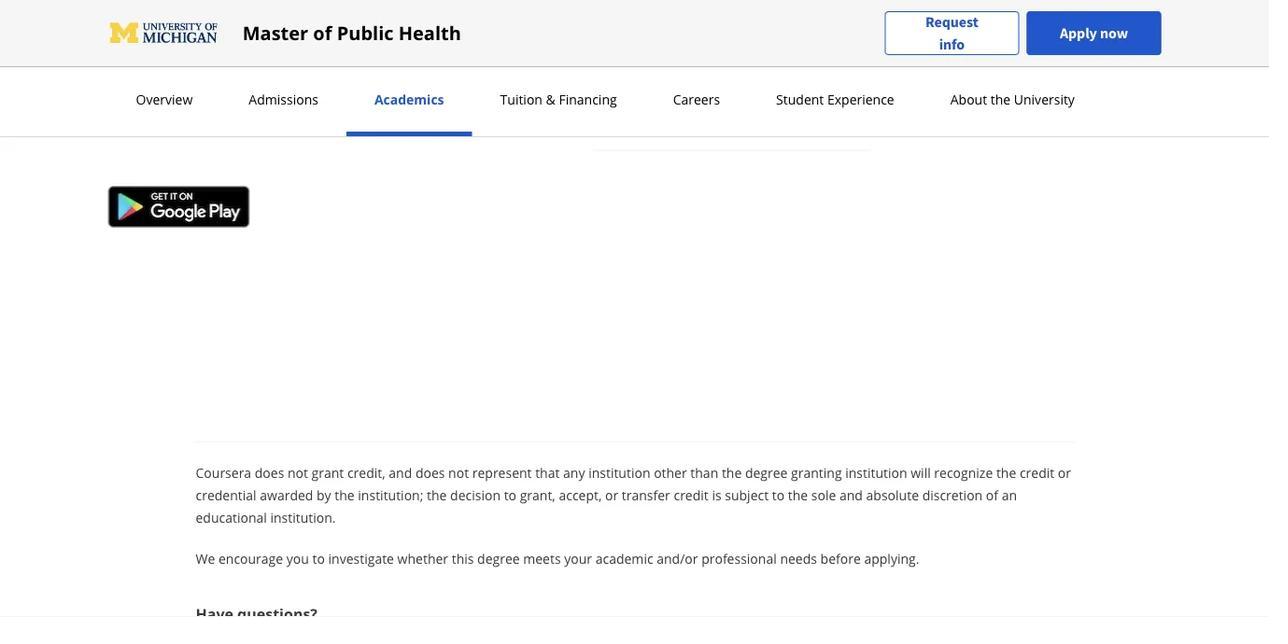 Task type: locate. For each thing, give the bounding box(es) containing it.
transfer
[[622, 486, 670, 504]]

any
[[563, 464, 585, 481]]

to right you
[[312, 550, 325, 567]]

of left an
[[986, 486, 998, 504]]

encourage
[[218, 550, 283, 567]]

about the university link
[[945, 91, 1080, 108]]

to down represent
[[504, 486, 516, 504]]

does
[[255, 464, 284, 481], [415, 464, 445, 481]]

1 horizontal spatial or
[[1058, 464, 1071, 481]]

institution up absolute
[[845, 464, 907, 481]]

than
[[690, 464, 718, 481]]

2 not from the left
[[448, 464, 469, 481]]

tuition & financing link
[[495, 91, 623, 108]]

about
[[950, 91, 987, 108]]

1 vertical spatial degree
[[477, 550, 520, 567]]

degree
[[745, 464, 788, 481], [477, 550, 520, 567]]

0 horizontal spatial and
[[389, 464, 412, 481]]

0 vertical spatial degree
[[745, 464, 788, 481]]

of right app
[[313, 20, 332, 46]]

to
[[504, 486, 516, 504], [772, 486, 785, 504], [312, 550, 325, 567]]

0 horizontal spatial institution
[[588, 464, 650, 481]]

1 vertical spatial and
[[840, 486, 863, 504]]

degree up subject
[[745, 464, 788, 481]]

your
[[564, 550, 592, 567]]

now
[[1100, 24, 1128, 42]]

accept,
[[559, 486, 602, 504]]

applying.
[[864, 550, 919, 567]]

does up institution;
[[415, 464, 445, 481]]

1 does from the left
[[255, 464, 284, 481]]

absolute
[[866, 486, 919, 504]]

1 horizontal spatial does
[[415, 464, 445, 481]]

master
[[243, 20, 308, 46]]

student experience link
[[771, 91, 900, 108]]

recognize
[[934, 464, 993, 481]]

institution up transfer at bottom
[[588, 464, 650, 481]]

coursera does not grant credit, and does not represent that any institution other than the degree granting institution will recognize the credit or credential awarded by the institution; the decision to grant, accept, or transfer credit is subject to the sole and absolute discretion of an educational institution.
[[196, 464, 1071, 526]]

is
[[712, 486, 722, 504]]

represent
[[472, 464, 532, 481]]

credit,
[[347, 464, 385, 481]]

does up awarded
[[255, 464, 284, 481]]

not
[[288, 464, 308, 481], [448, 464, 469, 481]]

institution
[[588, 464, 650, 481], [845, 464, 907, 481]]

professional
[[701, 550, 777, 567]]

0 horizontal spatial not
[[288, 464, 308, 481]]

student
[[776, 91, 824, 108]]

1 horizontal spatial and
[[840, 486, 863, 504]]

1 not from the left
[[288, 464, 308, 481]]

1 horizontal spatial of
[[986, 486, 998, 504]]

to right subject
[[772, 486, 785, 504]]

of
[[313, 20, 332, 46], [986, 486, 998, 504]]

will
[[911, 464, 931, 481]]

and up institution;
[[389, 464, 412, 481]]

academics link
[[369, 91, 450, 108]]

public
[[337, 20, 394, 46]]

1 horizontal spatial not
[[448, 464, 469, 481]]

1 vertical spatial of
[[986, 486, 998, 504]]

and/or
[[657, 550, 698, 567]]

whether
[[397, 550, 448, 567]]

about the university
[[950, 91, 1075, 108]]

credit right recognize
[[1020, 464, 1055, 481]]

degree right this at the left bottom of page
[[477, 550, 520, 567]]

1 vertical spatial or
[[605, 486, 618, 504]]

sole
[[811, 486, 836, 504]]

admissions
[[249, 91, 318, 108]]

credit
[[1020, 464, 1055, 481], [674, 486, 709, 504]]

or
[[1058, 464, 1071, 481], [605, 486, 618, 504]]

1 horizontal spatial degree
[[745, 464, 788, 481]]

download on the app store image
[[108, 49, 250, 92]]

the left decision
[[427, 486, 447, 504]]

university of michigan image
[[108, 18, 220, 48]]

not up awarded
[[288, 464, 308, 481]]

admissions link
[[243, 91, 324, 108]]

0 vertical spatial credit
[[1020, 464, 1055, 481]]

1 vertical spatial credit
[[674, 486, 709, 504]]

0 horizontal spatial does
[[255, 464, 284, 481]]

mobile
[[231, 30, 270, 47]]

and right "sole"
[[840, 486, 863, 504]]

the
[[991, 91, 1011, 108], [722, 464, 742, 481], [996, 464, 1016, 481], [335, 486, 355, 504], [427, 486, 447, 504], [788, 486, 808, 504]]

and
[[389, 464, 412, 481], [840, 486, 863, 504]]

1 horizontal spatial institution
[[845, 464, 907, 481]]

credential
[[196, 486, 256, 504]]

0 vertical spatial and
[[389, 464, 412, 481]]

degree inside coursera does not grant credit, and does not represent that any institution other than the degree granting institution will recognize the credit or credential awarded by the institution; the decision to grant, accept, or transfer credit is subject to the sole and absolute discretion of an educational institution.
[[745, 464, 788, 481]]

academic
[[596, 550, 653, 567]]

1 horizontal spatial credit
[[1020, 464, 1055, 481]]

0 horizontal spatial of
[[313, 20, 332, 46]]

coursera
[[196, 464, 251, 481]]

not up decision
[[448, 464, 469, 481]]

0 vertical spatial of
[[313, 20, 332, 46]]

subject
[[725, 486, 769, 504]]

investigate
[[328, 550, 394, 567]]

needs
[[780, 550, 817, 567]]

0 vertical spatial or
[[1058, 464, 1071, 481]]

0 horizontal spatial degree
[[477, 550, 520, 567]]

grant
[[312, 464, 344, 481]]

credit left the is
[[674, 486, 709, 504]]



Task type: describe. For each thing, give the bounding box(es) containing it.
before
[[820, 550, 861, 567]]

by
[[317, 486, 331, 504]]

2 horizontal spatial to
[[772, 486, 785, 504]]

the up subject
[[722, 464, 742, 481]]

educational
[[196, 509, 267, 526]]

download coursera's mobile app
[[108, 30, 294, 47]]

tuition
[[500, 91, 543, 108]]

2 institution from the left
[[845, 464, 907, 481]]

decision
[[450, 486, 501, 504]]

the left "sole"
[[788, 486, 808, 504]]

0 horizontal spatial or
[[605, 486, 618, 504]]

get it on google play image
[[108, 186, 250, 228]]

financing
[[559, 91, 617, 108]]

careers
[[673, 91, 720, 108]]

request info button
[[885, 11, 1019, 56]]

0 horizontal spatial to
[[312, 550, 325, 567]]

the up an
[[996, 464, 1016, 481]]

0 horizontal spatial credit
[[674, 486, 709, 504]]

university
[[1014, 91, 1075, 108]]

tuition & financing
[[500, 91, 617, 108]]

this
[[452, 550, 474, 567]]

grant,
[[520, 486, 555, 504]]

academics
[[374, 91, 444, 108]]

discretion
[[922, 486, 983, 504]]

that
[[535, 464, 560, 481]]

the right by
[[335, 486, 355, 504]]

overview
[[136, 91, 193, 108]]

meets
[[523, 550, 561, 567]]

the right about
[[991, 91, 1011, 108]]

overview link
[[130, 91, 198, 108]]

of inside coursera does not grant credit, and does not represent that any institution other than the degree granting institution will recognize the credit or credential awarded by the institution; the decision to grant, accept, or transfer credit is subject to the sole and absolute discretion of an educational institution.
[[986, 486, 998, 504]]

master of public health
[[243, 20, 461, 46]]

an
[[1002, 486, 1017, 504]]

1 institution from the left
[[588, 464, 650, 481]]

careers link
[[667, 91, 726, 108]]

granting
[[791, 464, 842, 481]]

apply now button
[[1027, 11, 1161, 55]]

&
[[546, 91, 555, 108]]

request
[[925, 13, 978, 31]]

you
[[286, 550, 309, 567]]

download
[[108, 30, 165, 47]]

coursera's
[[168, 30, 228, 47]]

request info
[[925, 13, 978, 54]]

we encourage you to investigate whether this degree meets your academic and/or professional needs before applying.
[[196, 550, 919, 567]]

institution.
[[270, 509, 336, 526]]

awarded
[[260, 486, 313, 504]]

app
[[273, 30, 294, 47]]

health
[[398, 20, 461, 46]]

other
[[654, 464, 687, 481]]

info
[[939, 35, 965, 54]]

1 horizontal spatial to
[[504, 486, 516, 504]]

experience
[[827, 91, 894, 108]]

apply now
[[1060, 24, 1128, 42]]

institution;
[[358, 486, 423, 504]]

student experience
[[776, 91, 894, 108]]

2 does from the left
[[415, 464, 445, 481]]

we
[[196, 550, 215, 567]]

apply
[[1060, 24, 1097, 42]]



Task type: vqa. For each thing, say whether or not it's contained in the screenshot.
Banner navigation
no



